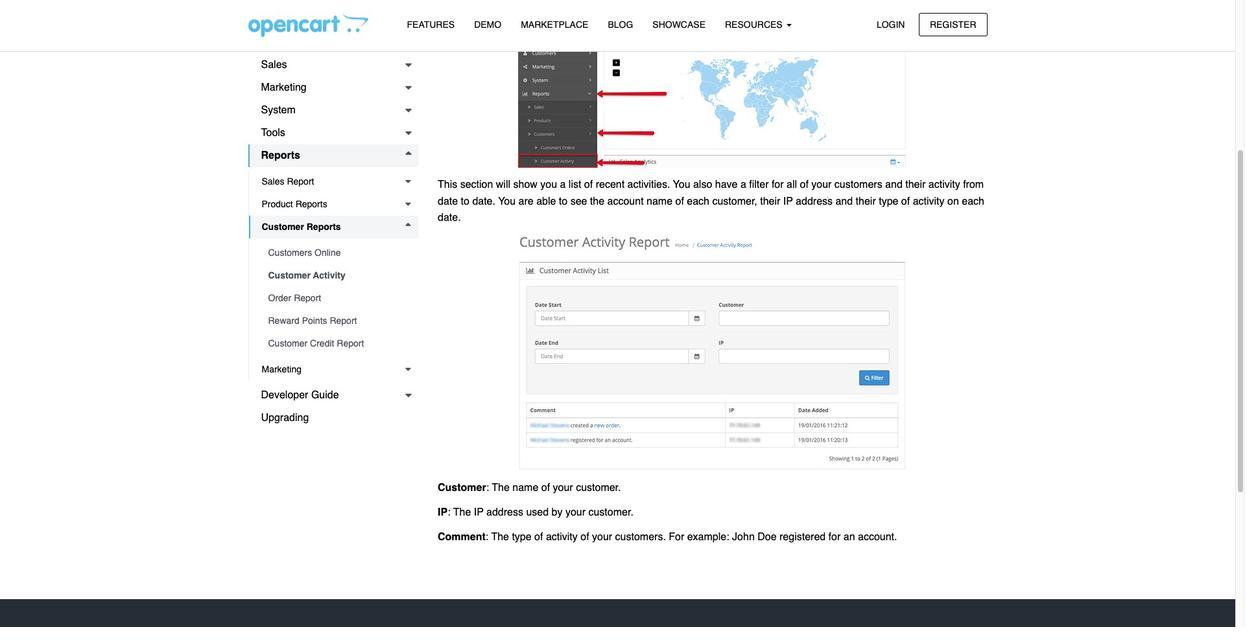 Task type: describe. For each thing, give the bounding box(es) containing it.
the for type
[[491, 532, 509, 543]]

doe
[[758, 532, 777, 543]]

name inside this section will show you a list of recent activities. you also have a filter for all of your customers and their activity from date to date. you are able to see the account name of each customer, their ip address and their type of activity on each date.
[[647, 196, 673, 207]]

0 vertical spatial activity
[[929, 179, 960, 191]]

product
[[262, 199, 293, 209]]

login
[[877, 19, 905, 30]]

customers online
[[268, 248, 341, 258]]

customer activity
[[268, 270, 346, 281]]

customer for customer credit report
[[268, 339, 308, 349]]

for inside this section will show you a list of recent activities. you also have a filter for all of your customers and their activity from date to date. you are able to see the account name of each customer, their ip address and their type of activity on each date.
[[772, 179, 784, 191]]

2 horizontal spatial their
[[906, 179, 926, 191]]

customer activity link
[[255, 265, 418, 287]]

extensions
[[261, 36, 312, 48]]

0 vertical spatial and
[[885, 179, 903, 191]]

opencart - open source shopping cart solution image
[[248, 14, 368, 37]]

2 to from the left
[[559, 196, 568, 207]]

points
[[302, 316, 327, 326]]

show
[[513, 179, 538, 191]]

showcase link
[[643, 14, 715, 36]]

extensions link
[[248, 31, 418, 54]]

section
[[460, 179, 493, 191]]

ip : the ip address used by your customer.
[[438, 507, 634, 519]]

customers.
[[615, 532, 666, 543]]

recent
[[596, 179, 625, 191]]

order report
[[268, 293, 321, 304]]

0 horizontal spatial and
[[836, 196, 853, 207]]

on
[[948, 196, 959, 207]]

showcase
[[653, 19, 706, 30]]

example:
[[687, 532, 729, 543]]

register link
[[919, 13, 987, 36]]

catalog link
[[248, 8, 418, 31]]

order report link
[[255, 287, 418, 310]]

developer guide link
[[248, 385, 418, 407]]

features
[[407, 19, 455, 30]]

list
[[569, 179, 581, 191]]

an
[[844, 532, 855, 543]]

john
[[732, 532, 755, 543]]

0 vertical spatial reports
[[261, 150, 300, 161]]

of down the used
[[534, 532, 543, 543]]

2 each from the left
[[962, 196, 984, 207]]

reward points report
[[268, 316, 357, 326]]

of right all
[[800, 179, 809, 191]]

tools
[[261, 127, 285, 139]]

demo
[[474, 19, 501, 30]]

registered
[[780, 532, 826, 543]]

sales report link
[[249, 171, 418, 193]]

catalog
[[261, 14, 297, 25]]

report down order report link
[[330, 316, 357, 326]]

by
[[552, 507, 563, 519]]

the for ip
[[453, 507, 471, 519]]

1 each from the left
[[687, 196, 710, 207]]

login link
[[866, 13, 916, 36]]

for
[[669, 532, 684, 543]]

0 horizontal spatial their
[[760, 196, 780, 207]]

you
[[540, 179, 557, 191]]

0 horizontal spatial ip
[[438, 507, 448, 519]]

system link
[[248, 99, 418, 122]]

developer guide
[[261, 390, 339, 401]]

reward
[[268, 316, 299, 326]]

tools link
[[248, 122, 418, 145]]

account.
[[858, 532, 897, 543]]

upgrading
[[261, 412, 309, 424]]

1 vertical spatial customer.
[[589, 507, 634, 519]]

developer
[[261, 390, 308, 401]]

customer for customer reports
[[262, 222, 304, 232]]

system
[[261, 104, 296, 116]]

blog link
[[598, 14, 643, 36]]

0 horizontal spatial you
[[498, 196, 516, 207]]

activity
[[313, 270, 346, 281]]

1 vertical spatial type
[[512, 532, 532, 543]]

this
[[438, 179, 457, 191]]

1 horizontal spatial ip
[[474, 507, 484, 519]]

of right the list
[[584, 179, 593, 191]]

marketing link for extensions
[[248, 77, 418, 99]]

product reports link
[[249, 193, 418, 216]]

marketing for extensions
[[261, 82, 307, 93]]

0 horizontal spatial address
[[486, 507, 523, 519]]

marketplace
[[521, 19, 589, 30]]

date
[[438, 196, 458, 207]]



Task type: vqa. For each thing, say whether or not it's contained in the screenshot.


Task type: locate. For each thing, give the bounding box(es) containing it.
0 vertical spatial marketing
[[261, 82, 307, 93]]

1 vertical spatial and
[[836, 196, 853, 207]]

: for ip
[[448, 507, 450, 519]]

upgrading link
[[248, 407, 418, 430]]

0 horizontal spatial each
[[687, 196, 710, 207]]

0 vertical spatial for
[[772, 179, 784, 191]]

you
[[673, 179, 690, 191], [498, 196, 516, 207]]

2 vertical spatial the
[[491, 532, 509, 543]]

your
[[812, 179, 832, 191], [553, 482, 573, 494], [565, 507, 586, 519], [592, 532, 612, 543]]

1 horizontal spatial their
[[856, 196, 876, 207]]

activity down by
[[546, 532, 578, 543]]

their down customers
[[856, 196, 876, 207]]

customer credit report link
[[255, 333, 418, 355]]

1 vertical spatial marketing link
[[249, 359, 418, 381]]

your right all
[[812, 179, 832, 191]]

0 vertical spatial name
[[647, 196, 673, 207]]

ip inside this section will show you a list of recent activities. you also have a filter for all of your customers and their activity from date to date. you are able to see the account name of each customer, their ip address and their type of activity on each date.
[[783, 196, 793, 207]]

are
[[519, 196, 534, 207]]

: for comment
[[486, 532, 489, 543]]

marketing up system
[[261, 82, 307, 93]]

reward points report link
[[255, 310, 418, 333]]

order
[[268, 293, 291, 304]]

0 vertical spatial marketing link
[[248, 77, 418, 99]]

0 vertical spatial sales
[[261, 59, 287, 71]]

marketing link for product reports
[[249, 359, 418, 381]]

0 horizontal spatial a
[[560, 179, 566, 191]]

: down ip : the ip address used by your customer.
[[486, 532, 489, 543]]

their right customers
[[906, 179, 926, 191]]

date.
[[472, 196, 495, 207], [438, 212, 461, 224]]

1 vertical spatial the
[[453, 507, 471, 519]]

all
[[787, 179, 797, 191]]

reports for product
[[296, 199, 327, 209]]

customers
[[268, 248, 312, 258]]

a left filter on the right top of page
[[741, 179, 746, 191]]

the right comment
[[491, 532, 509, 543]]

2 horizontal spatial ip
[[783, 196, 793, 207]]

activities.
[[628, 179, 670, 191]]

1 horizontal spatial to
[[559, 196, 568, 207]]

0 vertical spatial you
[[673, 179, 690, 191]]

and
[[885, 179, 903, 191], [836, 196, 853, 207]]

features link
[[397, 14, 464, 36]]

your left customers.
[[592, 532, 612, 543]]

type inside this section will show you a list of recent activities. you also have a filter for all of your customers and their activity from date to date. you are able to see the account name of each customer, their ip address and their type of activity on each date.
[[879, 196, 899, 207]]

of left on
[[901, 196, 910, 207]]

1 vertical spatial you
[[498, 196, 516, 207]]

sales for sales report
[[262, 176, 284, 187]]

this section will show you a list of recent activities. you also have a filter for all of your customers and their activity from date to date. you are able to see the account name of each customer, their ip address and their type of activity on each date.
[[438, 179, 984, 224]]

used
[[526, 507, 549, 519]]

to left "see"
[[559, 196, 568, 207]]

reports for customer
[[307, 222, 341, 232]]

sales report
[[262, 176, 314, 187]]

customer,
[[712, 196, 757, 207]]

customer for customer : the name of your customer.
[[438, 482, 486, 494]]

report
[[287, 176, 314, 187], [294, 293, 321, 304], [330, 316, 357, 326], [337, 339, 364, 349]]

1 vertical spatial sales
[[262, 176, 284, 187]]

a
[[560, 179, 566, 191], [741, 179, 746, 191]]

0 horizontal spatial date.
[[438, 212, 461, 224]]

filter
[[749, 179, 769, 191]]

marketing up developer
[[262, 364, 302, 375]]

marketing link up tools link
[[248, 77, 418, 99]]

customer reports link
[[249, 216, 418, 239]]

1 vertical spatial address
[[486, 507, 523, 519]]

of down ip : the ip address used by your customer.
[[581, 532, 589, 543]]

1 horizontal spatial you
[[673, 179, 690, 191]]

date. down section in the top left of the page
[[472, 196, 495, 207]]

customer
[[262, 222, 304, 232], [268, 270, 311, 281], [268, 339, 308, 349], [438, 482, 486, 494]]

report down reward points report link
[[337, 339, 364, 349]]

1 horizontal spatial each
[[962, 196, 984, 207]]

2 vertical spatial activity
[[546, 532, 578, 543]]

sales
[[261, 59, 287, 71], [262, 176, 284, 187]]

marketing link up developer guide link
[[249, 359, 418, 381]]

to right date
[[461, 196, 470, 207]]

2 vertical spatial :
[[486, 532, 489, 543]]

reports down product reports link
[[307, 222, 341, 232]]

sales down extensions
[[261, 59, 287, 71]]

have
[[715, 179, 738, 191]]

0 horizontal spatial name
[[513, 482, 539, 494]]

customer : the name of your customer.
[[438, 482, 621, 494]]

the up ip : the ip address used by your customer.
[[492, 482, 510, 494]]

1 vertical spatial marketing
[[262, 364, 302, 375]]

1 vertical spatial reports
[[296, 199, 327, 209]]

activity up on
[[929, 179, 960, 191]]

0 horizontal spatial type
[[512, 532, 532, 543]]

customer for customer activity
[[268, 270, 311, 281]]

1 horizontal spatial and
[[885, 179, 903, 191]]

1 vertical spatial for
[[829, 532, 841, 543]]

sales for sales
[[261, 59, 287, 71]]

able
[[536, 196, 556, 207]]

1 horizontal spatial type
[[879, 196, 899, 207]]

and down customers
[[836, 196, 853, 207]]

also
[[693, 179, 712, 191]]

1 vertical spatial activity
[[913, 196, 945, 207]]

customer credit report
[[268, 339, 364, 349]]

for left an on the bottom right of page
[[829, 532, 841, 543]]

address down all
[[796, 196, 833, 207]]

name up ip : the ip address used by your customer.
[[513, 482, 539, 494]]

reports link
[[248, 145, 418, 167]]

reports
[[261, 150, 300, 161], [296, 199, 327, 209], [307, 222, 341, 232]]

demo link
[[464, 14, 511, 36]]

comment : the type of activity of your customers. for example: john doe registered for an account.
[[438, 532, 897, 543]]

your inside this section will show you a list of recent activities. you also have a filter for all of your customers and their activity from date to date. you are able to see the account name of each customer, their ip address and their type of activity on each date.
[[812, 179, 832, 191]]

date. down date
[[438, 212, 461, 224]]

you left also
[[673, 179, 690, 191]]

type down customers
[[879, 196, 899, 207]]

1 horizontal spatial a
[[741, 179, 746, 191]]

1 horizontal spatial address
[[796, 196, 833, 207]]

customers
[[835, 179, 882, 191]]

2 vertical spatial reports
[[307, 222, 341, 232]]

product reports
[[262, 199, 327, 209]]

each down from
[[962, 196, 984, 207]]

sales up product
[[262, 176, 284, 187]]

activity
[[929, 179, 960, 191], [913, 196, 945, 207], [546, 532, 578, 543]]

account
[[607, 196, 644, 207]]

report up product reports
[[287, 176, 314, 187]]

for left all
[[772, 179, 784, 191]]

reports down tools
[[261, 150, 300, 161]]

activity left on
[[913, 196, 945, 207]]

customer down customers
[[268, 270, 311, 281]]

address left the used
[[486, 507, 523, 519]]

resources
[[725, 19, 785, 30]]

customers online link
[[255, 242, 418, 265]]

you down will at the top of page
[[498, 196, 516, 207]]

opencart dashboard image
[[517, 0, 908, 169]]

register
[[930, 19, 976, 30]]

address inside this section will show you a list of recent activities. you also have a filter for all of your customers and their activity from date to date. you are able to see the account name of each customer, their ip address and their type of activity on each date.
[[796, 196, 833, 207]]

sales link
[[248, 54, 418, 77]]

from
[[963, 179, 984, 191]]

customer reports
[[262, 222, 341, 232]]

for
[[772, 179, 784, 191], [829, 532, 841, 543]]

type down ip : the ip address used by your customer.
[[512, 532, 532, 543]]

0 vertical spatial address
[[796, 196, 833, 207]]

each
[[687, 196, 710, 207], [962, 196, 984, 207]]

credit
[[310, 339, 334, 349]]

and right customers
[[885, 179, 903, 191]]

marketing
[[261, 82, 307, 93], [262, 364, 302, 375]]

the
[[590, 196, 605, 207]]

your right by
[[565, 507, 586, 519]]

0 vertical spatial date.
[[472, 196, 495, 207]]

1 horizontal spatial for
[[829, 532, 841, 543]]

the up comment
[[453, 507, 471, 519]]

1 horizontal spatial date.
[[472, 196, 495, 207]]

1 vertical spatial name
[[513, 482, 539, 494]]

1 horizontal spatial name
[[647, 196, 673, 207]]

:
[[486, 482, 489, 494], [448, 507, 450, 519], [486, 532, 489, 543]]

1 to from the left
[[461, 196, 470, 207]]

see
[[570, 196, 587, 207]]

online
[[315, 248, 341, 258]]

marketing for product reports
[[262, 364, 302, 375]]

1 vertical spatial :
[[448, 507, 450, 519]]

guide
[[311, 390, 339, 401]]

0 vertical spatial the
[[492, 482, 510, 494]]

customer.
[[576, 482, 621, 494], [589, 507, 634, 519]]

0 vertical spatial :
[[486, 482, 489, 494]]

1 vertical spatial date.
[[438, 212, 461, 224]]

marketplace link
[[511, 14, 598, 36]]

0 vertical spatial customer.
[[576, 482, 621, 494]]

: for customer
[[486, 482, 489, 494]]

the for name
[[492, 482, 510, 494]]

type
[[879, 196, 899, 207], [512, 532, 532, 543]]

of right the account
[[675, 196, 684, 207]]

customer up comment
[[438, 482, 486, 494]]

0 vertical spatial type
[[879, 196, 899, 207]]

their down filter on the right top of page
[[760, 196, 780, 207]]

a left the list
[[560, 179, 566, 191]]

blog
[[608, 19, 633, 30]]

: up ip : the ip address used by your customer.
[[486, 482, 489, 494]]

of up the used
[[541, 482, 550, 494]]

marketing link
[[248, 77, 418, 99], [249, 359, 418, 381]]

opencart report image
[[517, 235, 908, 472]]

each down also
[[687, 196, 710, 207]]

resources link
[[715, 14, 801, 36]]

name
[[647, 196, 673, 207], [513, 482, 539, 494]]

customer down reward
[[268, 339, 308, 349]]

: up comment
[[448, 507, 450, 519]]

report down customer activity
[[294, 293, 321, 304]]

1 a from the left
[[560, 179, 566, 191]]

reports up customer reports
[[296, 199, 327, 209]]

0 horizontal spatial for
[[772, 179, 784, 191]]

will
[[496, 179, 510, 191]]

comment
[[438, 532, 486, 543]]

name down the activities.
[[647, 196, 673, 207]]

your up by
[[553, 482, 573, 494]]

customer down product
[[262, 222, 304, 232]]

0 horizontal spatial to
[[461, 196, 470, 207]]

2 a from the left
[[741, 179, 746, 191]]



